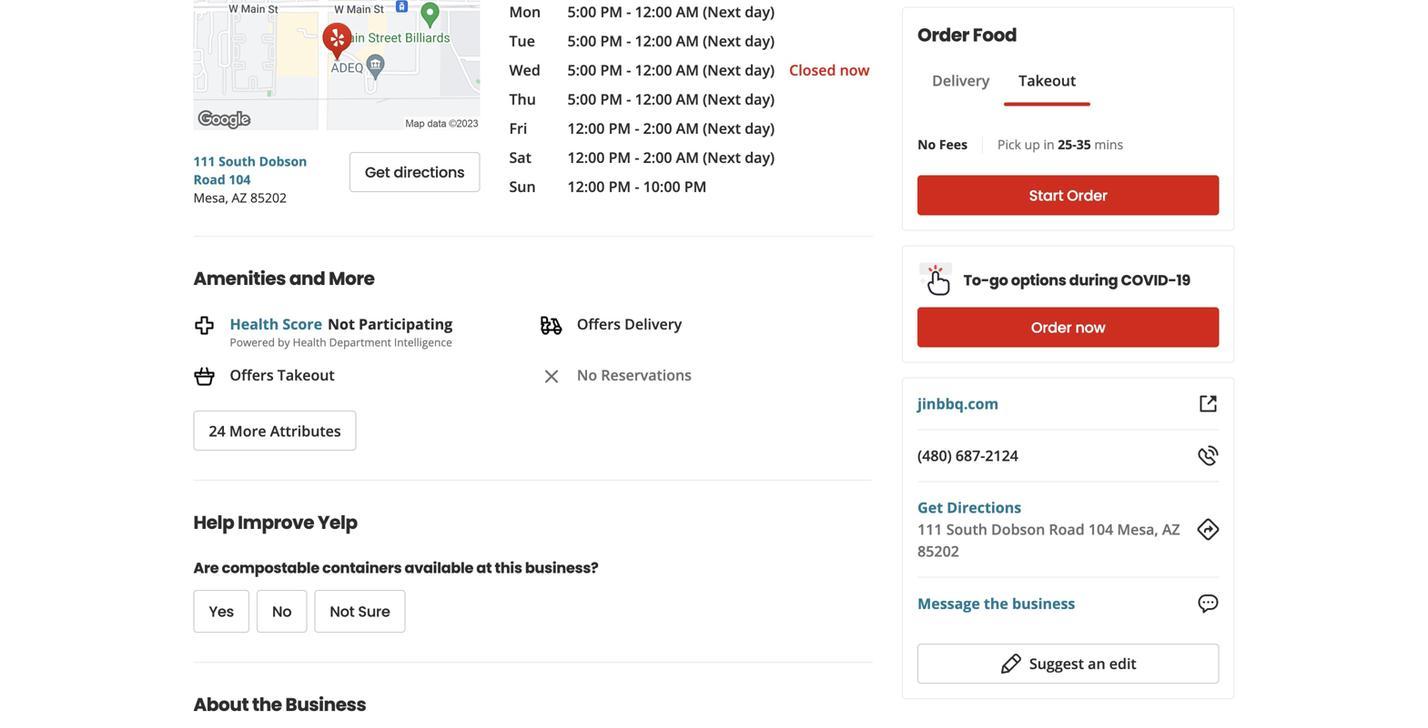 Task type: locate. For each thing, give the bounding box(es) containing it.
group containing yes
[[193, 590, 744, 633]]

health up powered
[[230, 314, 279, 334]]

1 vertical spatial south
[[947, 519, 988, 539]]

1 vertical spatial mesa,
[[1117, 519, 1159, 539]]

0 vertical spatial more
[[329, 266, 375, 291]]

104
[[229, 171, 251, 188], [1089, 519, 1114, 539]]

24 directions v2 image
[[1198, 518, 1219, 540]]

1 vertical spatial az
[[1162, 519, 1180, 539]]

5:00 right "thu"
[[568, 89, 597, 109]]

order for food
[[918, 22, 969, 48]]

1 2:00 from the top
[[643, 118, 672, 138]]

2:00 for sat
[[643, 147, 672, 167]]

2 horizontal spatial no
[[918, 135, 936, 153]]

5:00 pm - 12:00 am (next day) for wed
[[568, 60, 775, 80]]

pm for thu
[[600, 89, 623, 109]]

the for message
[[984, 593, 1009, 613]]

2 vertical spatial order
[[1031, 317, 1072, 338]]

get left directions at the top of page
[[365, 162, 390, 183]]

this
[[495, 557, 522, 578]]

1 vertical spatial takeout
[[277, 365, 335, 385]]

not left sure
[[330, 601, 355, 622]]

improve
[[238, 510, 314, 535]]

south
[[219, 152, 256, 170], [947, 519, 988, 539]]

road
[[193, 171, 226, 188], [1049, 519, 1085, 539]]

0 horizontal spatial dobson
[[259, 152, 307, 170]]

1 vertical spatial 104
[[1089, 519, 1114, 539]]

85202 up message at the bottom
[[918, 541, 959, 561]]

1 horizontal spatial dobson
[[991, 519, 1045, 539]]

no reservations
[[577, 365, 692, 385]]

1 horizontal spatial health
[[293, 335, 326, 350]]

2 (next from the top
[[703, 31, 741, 51]]

2 5:00 from the top
[[568, 31, 597, 51]]

1 am from the top
[[676, 2, 699, 21]]

am for sat
[[676, 147, 699, 167]]

no inside amenities and more element
[[577, 365, 597, 385]]

85202 inside 111 south dobson road 104 mesa, az 85202
[[250, 189, 287, 206]]

0 vertical spatial the
[[984, 593, 1009, 613]]

0 horizontal spatial 104
[[229, 171, 251, 188]]

mesa, down 111 south dobson road 104 link
[[193, 189, 228, 206]]

5:00 right "wed"
[[568, 60, 597, 80]]

4 day) from the top
[[745, 89, 775, 109]]

and
[[289, 266, 325, 291]]

1 vertical spatial 2:00
[[643, 147, 672, 167]]

2 12:00 pm - 2:00 am (next day) from the top
[[568, 147, 775, 167]]

az left 24 directions v2 image
[[1162, 519, 1180, 539]]

participating
[[359, 314, 453, 334]]

takeout up takeout tab panel
[[1019, 70, 1076, 90]]

6 day) from the top
[[745, 147, 775, 167]]

no inside button
[[272, 601, 292, 622]]

6 am from the top
[[676, 147, 699, 167]]

no left fees on the right top
[[918, 135, 936, 153]]

1 horizontal spatial az
[[1162, 519, 1180, 539]]

not sure button
[[314, 590, 406, 633]]

order down options
[[1031, 317, 1072, 338]]

24 shopping v2 image
[[193, 365, 215, 387]]

12:00 pm - 2:00 am (next day) for fri
[[568, 118, 775, 138]]

0 vertical spatial get
[[365, 162, 390, 183]]

4 am from the top
[[676, 89, 699, 109]]

now right closed
[[840, 60, 870, 80]]

1 12:00 pm - 2:00 am (next day) from the top
[[568, 118, 775, 138]]

no right 24 close v2 image
[[577, 365, 597, 385]]

offers takeout
[[230, 365, 335, 385]]

1 horizontal spatial road
[[1049, 519, 1085, 539]]

1 5:00 pm - 12:00 am (next day) from the top
[[568, 2, 775, 21]]

powered
[[230, 335, 275, 350]]

1 day) from the top
[[745, 2, 775, 21]]

tab list
[[918, 69, 1091, 106]]

(next for sat
[[703, 147, 741, 167]]

dobson inside 111 south dobson road 104 mesa, az 85202
[[259, 152, 307, 170]]

12:00 pm - 2:00 am (next day) for sat
[[568, 147, 775, 167]]

111
[[193, 152, 215, 170], [918, 519, 943, 539]]

the for about
[[252, 692, 282, 717]]

1 horizontal spatial more
[[329, 266, 375, 291]]

az inside 111 south dobson road 104 mesa, az 85202
[[232, 189, 247, 206]]

1 (next from the top
[[703, 2, 741, 21]]

options
[[1011, 270, 1067, 290]]

1 vertical spatial the
[[252, 692, 282, 717]]

mesa,
[[193, 189, 228, 206], [1117, 519, 1159, 539]]

no fees
[[918, 135, 968, 153]]

1 horizontal spatial the
[[984, 593, 1009, 613]]

0 horizontal spatial health
[[230, 314, 279, 334]]

104 inside 111 south dobson road 104 mesa, az 85202
[[229, 171, 251, 188]]

not up department
[[328, 314, 355, 334]]

delivery down order food
[[932, 70, 990, 90]]

day) for tue
[[745, 31, 775, 51]]

delivery
[[932, 70, 990, 90], [625, 314, 682, 334]]

not inside button
[[330, 601, 355, 622]]

az down 111 south dobson road 104 link
[[232, 189, 247, 206]]

35
[[1077, 135, 1091, 153]]

1 vertical spatial more
[[229, 421, 266, 441]]

- for wed
[[627, 60, 631, 80]]

-
[[627, 2, 631, 21], [627, 31, 631, 51], [627, 60, 631, 80], [627, 89, 631, 109], [635, 118, 640, 138], [635, 147, 640, 167], [635, 177, 640, 196]]

687-
[[956, 445, 985, 465]]

day)
[[745, 2, 775, 21], [745, 31, 775, 51], [745, 60, 775, 80], [745, 89, 775, 109], [745, 118, 775, 138], [745, 147, 775, 167]]

am
[[676, 2, 699, 21], [676, 31, 699, 51], [676, 60, 699, 80], [676, 89, 699, 109], [676, 118, 699, 138], [676, 147, 699, 167]]

0 vertical spatial mesa,
[[193, 189, 228, 206]]

24 external link v2 image
[[1198, 393, 1219, 415]]

am for fri
[[676, 118, 699, 138]]

0 vertical spatial road
[[193, 171, 226, 188]]

0 horizontal spatial more
[[229, 421, 266, 441]]

takeout inside amenities and more element
[[277, 365, 335, 385]]

0 horizontal spatial offers
[[230, 365, 274, 385]]

department
[[329, 335, 391, 350]]

health down score
[[293, 335, 326, 350]]

- for fri
[[635, 118, 640, 138]]

5 (next from the top
[[703, 118, 741, 138]]

2 day) from the top
[[745, 31, 775, 51]]

get inside get directions link
[[365, 162, 390, 183]]

road inside 111 south dobson road 104 mesa, az 85202
[[193, 171, 226, 188]]

yes
[[209, 601, 234, 622]]

5:00 right mon
[[568, 2, 597, 21]]

1 vertical spatial no
[[577, 365, 597, 385]]

offers down powered
[[230, 365, 274, 385]]

1 horizontal spatial mesa,
[[1117, 519, 1159, 539]]

0 vertical spatial 104
[[229, 171, 251, 188]]

delivery up reservations
[[625, 314, 682, 334]]

0 horizontal spatial 111
[[193, 152, 215, 170]]

0 horizontal spatial 85202
[[250, 189, 287, 206]]

get inside get directions 111 south dobson road 104 mesa, az 85202
[[918, 497, 943, 517]]

health
[[230, 314, 279, 334], [293, 335, 326, 350]]

4 5:00 from the top
[[568, 89, 597, 109]]

1 vertical spatial 85202
[[918, 541, 959, 561]]

now inside button
[[1076, 317, 1106, 338]]

5:00 for mon
[[568, 2, 597, 21]]

not
[[328, 314, 355, 334], [330, 601, 355, 622]]

now down during at the right of page
[[1076, 317, 1106, 338]]

24 message v2 image
[[1198, 593, 1219, 615]]

offers
[[577, 314, 621, 334], [230, 365, 274, 385]]

0 vertical spatial 12:00 pm - 2:00 am (next day)
[[568, 118, 775, 138]]

no down compostable
[[272, 601, 292, 622]]

85202 down 111 south dobson road 104 link
[[250, 189, 287, 206]]

are compostable containers available at this business?
[[193, 557, 599, 578]]

az
[[232, 189, 247, 206], [1162, 519, 1180, 539]]

containers
[[322, 557, 402, 578]]

- for sat
[[635, 147, 640, 167]]

0 vertical spatial dobson
[[259, 152, 307, 170]]

5 am from the top
[[676, 118, 699, 138]]

0 vertical spatial takeout
[[1019, 70, 1076, 90]]

order
[[918, 22, 969, 48], [1067, 185, 1108, 206], [1031, 317, 1072, 338]]

5:00
[[568, 2, 597, 21], [568, 31, 597, 51], [568, 60, 597, 80], [568, 89, 597, 109]]

offers right 24 order v2 icon
[[577, 314, 621, 334]]

0 horizontal spatial mesa,
[[193, 189, 228, 206]]

2 2:00 from the top
[[643, 147, 672, 167]]

day) for fri
[[745, 118, 775, 138]]

the inside button
[[984, 593, 1009, 613]]

1 horizontal spatial offers
[[577, 314, 621, 334]]

business?
[[525, 557, 599, 578]]

mesa, inside 111 south dobson road 104 mesa, az 85202
[[193, 189, 228, 206]]

day) for thu
[[745, 89, 775, 109]]

5:00 pm - 12:00 am (next day)
[[568, 2, 775, 21], [568, 31, 775, 51], [568, 60, 775, 80], [568, 89, 775, 109]]

1 horizontal spatial delivery
[[932, 70, 990, 90]]

111 inside get directions 111 south dobson road 104 mesa, az 85202
[[918, 519, 943, 539]]

0 vertical spatial no
[[918, 135, 936, 153]]

0 horizontal spatial the
[[252, 692, 282, 717]]

5:00 right "tue"
[[568, 31, 597, 51]]

group
[[193, 590, 744, 633]]

health score link
[[230, 314, 322, 334]]

3 5:00 pm - 12:00 am (next day) from the top
[[568, 60, 775, 80]]

85202
[[250, 189, 287, 206], [918, 541, 959, 561]]

pick
[[998, 135, 1021, 153]]

suggest
[[1030, 654, 1084, 673]]

1 horizontal spatial get
[[918, 497, 943, 517]]

more right and
[[329, 266, 375, 291]]

0 vertical spatial south
[[219, 152, 256, 170]]

2 5:00 pm - 12:00 am (next day) from the top
[[568, 31, 775, 51]]

24 order v2 image
[[541, 315, 562, 336]]

1 vertical spatial 12:00 pm - 2:00 am (next day)
[[568, 147, 775, 167]]

order left the 'food'
[[918, 22, 969, 48]]

1 vertical spatial dobson
[[991, 519, 1045, 539]]

help improve yelp element
[[164, 480, 873, 633]]

2:00 for fri
[[643, 118, 672, 138]]

takeout down by
[[277, 365, 335, 385]]

1 horizontal spatial 85202
[[918, 541, 959, 561]]

message the business
[[918, 593, 1076, 613]]

1 vertical spatial not
[[330, 601, 355, 622]]

0 vertical spatial az
[[232, 189, 247, 206]]

business
[[1012, 593, 1076, 613]]

compostable
[[222, 557, 320, 578]]

5:00 pm - 12:00 am (next day) for mon
[[568, 2, 775, 21]]

1 vertical spatial now
[[1076, 317, 1106, 338]]

reservations
[[601, 365, 692, 385]]

now
[[840, 60, 870, 80], [1076, 317, 1106, 338]]

5:00 for wed
[[568, 60, 597, 80]]

0 horizontal spatial delivery
[[625, 314, 682, 334]]

get
[[365, 162, 390, 183], [918, 497, 943, 517]]

25-
[[1058, 135, 1077, 153]]

takeout
[[1019, 70, 1076, 90], [277, 365, 335, 385]]

2 am from the top
[[676, 31, 699, 51]]

(next for thu
[[703, 89, 741, 109]]

3 day) from the top
[[745, 60, 775, 80]]

0 vertical spatial now
[[840, 60, 870, 80]]

4 5:00 pm - 12:00 am (next day) from the top
[[568, 89, 775, 109]]

24 close v2 image
[[541, 365, 562, 387]]

1 vertical spatial 111
[[918, 519, 943, 539]]

(next for fri
[[703, 118, 741, 138]]

1 vertical spatial delivery
[[625, 314, 682, 334]]

2 vertical spatial no
[[272, 601, 292, 622]]

suggest an edit
[[1030, 654, 1137, 673]]

0 horizontal spatial no
[[272, 601, 292, 622]]

0 horizontal spatial az
[[232, 189, 247, 206]]

order for now
[[1031, 317, 1072, 338]]

3 (next from the top
[[703, 60, 741, 80]]

0 vertical spatial 85202
[[250, 189, 287, 206]]

3 am from the top
[[676, 60, 699, 80]]

0 horizontal spatial get
[[365, 162, 390, 183]]

2124
[[985, 445, 1019, 465]]

12:00 pm - 2:00 am (next day)
[[568, 118, 775, 138], [568, 147, 775, 167]]

5 day) from the top
[[745, 118, 775, 138]]

6 (next from the top
[[703, 147, 741, 167]]

business
[[285, 692, 366, 717]]

mins
[[1095, 135, 1124, 153]]

dobson inside get directions 111 south dobson road 104 mesa, az 85202
[[991, 519, 1045, 539]]

1 horizontal spatial south
[[947, 519, 988, 539]]

0 horizontal spatial takeout
[[277, 365, 335, 385]]

5:00 for tue
[[568, 31, 597, 51]]

1 vertical spatial get
[[918, 497, 943, 517]]

0 vertical spatial 111
[[193, 152, 215, 170]]

19
[[1177, 270, 1191, 290]]

0 horizontal spatial road
[[193, 171, 226, 188]]

no
[[918, 135, 936, 153], [577, 365, 597, 385], [272, 601, 292, 622]]

the right about
[[252, 692, 282, 717]]

4 (next from the top
[[703, 89, 741, 109]]

0 vertical spatial 2:00
[[643, 118, 672, 138]]

3 5:00 from the top
[[568, 60, 597, 80]]

1 vertical spatial road
[[1049, 519, 1085, 539]]

1 vertical spatial offers
[[230, 365, 274, 385]]

1 vertical spatial health
[[293, 335, 326, 350]]

1 horizontal spatial now
[[1076, 317, 1106, 338]]

0 horizontal spatial south
[[219, 152, 256, 170]]

yes button
[[193, 590, 249, 633]]

more right 24
[[229, 421, 266, 441]]

111 south dobson road 104 link
[[193, 152, 307, 188]]

not sure
[[330, 601, 390, 622]]

dobson
[[259, 152, 307, 170], [991, 519, 1045, 539]]

1 5:00 from the top
[[568, 2, 597, 21]]

attributes
[[270, 421, 341, 441]]

day) for wed
[[745, 60, 775, 80]]

1 horizontal spatial 104
[[1089, 519, 1114, 539]]

food
[[973, 22, 1017, 48]]

get down the (480)
[[918, 497, 943, 517]]

1 horizontal spatial no
[[577, 365, 597, 385]]

more
[[329, 266, 375, 291], [229, 421, 266, 441]]

the right message at the bottom
[[984, 593, 1009, 613]]

mesa, left 24 directions v2 image
[[1117, 519, 1159, 539]]

no for no fees
[[918, 135, 936, 153]]

pm for sun
[[609, 177, 631, 196]]

order right the start
[[1067, 185, 1108, 206]]

0 vertical spatial offers
[[577, 314, 621, 334]]

south inside 111 south dobson road 104 mesa, az 85202
[[219, 152, 256, 170]]

0 vertical spatial order
[[918, 22, 969, 48]]

0 vertical spatial not
[[328, 314, 355, 334]]

pm
[[600, 2, 623, 21], [600, 31, 623, 51], [600, 60, 623, 80], [600, 89, 623, 109], [609, 118, 631, 138], [609, 147, 631, 167], [609, 177, 631, 196], [684, 177, 707, 196]]

1 horizontal spatial 111
[[918, 519, 943, 539]]

tab list containing delivery
[[918, 69, 1091, 106]]

0 horizontal spatial now
[[840, 60, 870, 80]]

- for thu
[[627, 89, 631, 109]]

12:00
[[635, 2, 672, 21], [635, 31, 672, 51], [635, 60, 672, 80], [635, 89, 672, 109], [568, 118, 605, 138], [568, 147, 605, 167], [568, 177, 605, 196]]

104 inside get directions 111 south dobson road 104 mesa, az 85202
[[1089, 519, 1114, 539]]



Task type: describe. For each thing, give the bounding box(es) containing it.
fees
[[939, 135, 968, 153]]

24 more attributes
[[209, 421, 341, 441]]

- for mon
[[627, 2, 631, 21]]

day) for mon
[[745, 2, 775, 21]]

(next for tue
[[703, 31, 741, 51]]

pick up in 25-35 mins
[[998, 135, 1124, 153]]

(next for wed
[[703, 60, 741, 80]]

start
[[1029, 185, 1064, 206]]

az inside get directions 111 south dobson road 104 mesa, az 85202
[[1162, 519, 1180, 539]]

5:00 pm - 12:00 am (next day) for thu
[[568, 89, 775, 109]]

day) for sat
[[745, 147, 775, 167]]

health score not participating powered by health department intelligence
[[230, 314, 453, 350]]

fri
[[509, 118, 527, 138]]

get directions
[[365, 162, 465, 183]]

get for get directions 111 south dobson road 104 mesa, az 85202
[[918, 497, 943, 517]]

am for thu
[[676, 89, 699, 109]]

am for mon
[[676, 2, 699, 21]]

covid-
[[1121, 270, 1177, 290]]

about
[[193, 692, 249, 717]]

sure
[[358, 601, 390, 622]]

amenities and more
[[193, 266, 375, 291]]

pm for mon
[[600, 2, 623, 21]]

24
[[209, 421, 226, 441]]

start order button
[[918, 175, 1219, 215]]

- for tue
[[627, 31, 631, 51]]

now for closed now
[[840, 60, 870, 80]]

offers delivery
[[577, 314, 682, 334]]

get for get directions
[[365, 162, 390, 183]]

delivery inside amenities and more element
[[625, 314, 682, 334]]

amenities
[[193, 266, 286, 291]]

start order
[[1029, 185, 1108, 206]]

takeout tab panel
[[918, 106, 1091, 113]]

5:00 for thu
[[568, 89, 597, 109]]

no for no
[[272, 601, 292, 622]]

score
[[283, 314, 322, 334]]

message
[[918, 593, 980, 613]]

directions
[[394, 162, 465, 183]]

am for wed
[[676, 60, 699, 80]]

closed now
[[789, 60, 870, 80]]

pm for fri
[[609, 118, 631, 138]]

directions
[[947, 497, 1022, 517]]

during
[[1070, 270, 1118, 290]]

111 inside 111 south dobson road 104 mesa, az 85202
[[193, 152, 215, 170]]

edit
[[1110, 654, 1137, 673]]

pm for wed
[[600, 60, 623, 80]]

message the business button
[[918, 592, 1076, 614]]

order now
[[1031, 317, 1106, 338]]

12:00 pm - 10:00 pm
[[568, 177, 707, 196]]

at
[[477, 557, 492, 578]]

south inside get directions 111 south dobson road 104 mesa, az 85202
[[947, 519, 988, 539]]

go
[[990, 270, 1008, 290]]

mon
[[509, 2, 541, 21]]

offers for offers delivery
[[577, 314, 621, 334]]

24 more attributes button
[[193, 410, 357, 451]]

yelp
[[318, 510, 357, 535]]

1 horizontal spatial takeout
[[1019, 70, 1076, 90]]

amenities and more element
[[164, 236, 888, 451]]

suggest an edit button
[[918, 644, 1219, 684]]

am for tue
[[676, 31, 699, 51]]

available
[[405, 557, 474, 578]]

24 medical v2 image
[[193, 315, 215, 336]]

1 vertical spatial order
[[1067, 185, 1108, 206]]

(480)
[[918, 445, 952, 465]]

jinbbq.com link
[[918, 394, 999, 413]]

pm for tue
[[600, 31, 623, 51]]

up
[[1025, 135, 1040, 153]]

more inside dropdown button
[[229, 421, 266, 441]]

thu
[[509, 89, 536, 109]]

map image
[[193, 0, 480, 130]]

order food
[[918, 22, 1017, 48]]

not inside health score not participating powered by health department intelligence
[[328, 314, 355, 334]]

help improve yelp
[[193, 510, 357, 535]]

get directions link
[[918, 497, 1022, 517]]

pm for sat
[[609, 147, 631, 167]]

help
[[193, 510, 234, 535]]

tue
[[509, 31, 535, 51]]

no for no reservations
[[577, 365, 597, 385]]

are
[[193, 557, 219, 578]]

no button
[[257, 590, 307, 633]]

0 vertical spatial delivery
[[932, 70, 990, 90]]

an
[[1088, 654, 1106, 673]]

by
[[278, 335, 290, 350]]

(next for mon
[[703, 2, 741, 21]]

get directions link
[[350, 152, 480, 192]]

10:00
[[643, 177, 681, 196]]

order now button
[[918, 307, 1219, 347]]

24 pencil v2 image
[[1001, 653, 1022, 675]]

sun
[[509, 177, 536, 196]]

sat
[[509, 147, 532, 167]]

group inside help improve yelp element
[[193, 590, 744, 633]]

closed
[[789, 60, 836, 80]]

111 south dobson road 104 mesa, az 85202
[[193, 152, 307, 206]]

jinbbq.com
[[918, 394, 999, 413]]

about the business
[[193, 692, 366, 717]]

to-
[[964, 270, 990, 290]]

5:00 pm - 12:00 am (next day) for tue
[[568, 31, 775, 51]]

in
[[1044, 135, 1055, 153]]

to-go options during covid-19
[[964, 270, 1191, 290]]

(480) 687-2124
[[918, 445, 1019, 465]]

offers for offers takeout
[[230, 365, 274, 385]]

get directions 111 south dobson road 104 mesa, az 85202
[[918, 497, 1180, 561]]

mesa, inside get directions 111 south dobson road 104 mesa, az 85202
[[1117, 519, 1159, 539]]

85202 inside get directions 111 south dobson road 104 mesa, az 85202
[[918, 541, 959, 561]]

now for order now
[[1076, 317, 1106, 338]]

24 phone v2 image
[[1198, 445, 1219, 466]]

road inside get directions 111 south dobson road 104 mesa, az 85202
[[1049, 519, 1085, 539]]

0 vertical spatial health
[[230, 314, 279, 334]]

- for sun
[[635, 177, 640, 196]]

wed
[[509, 60, 541, 80]]

intelligence
[[394, 335, 452, 350]]



Task type: vqa. For each thing, say whether or not it's contained in the screenshot.
Help Improve Yelp
yes



